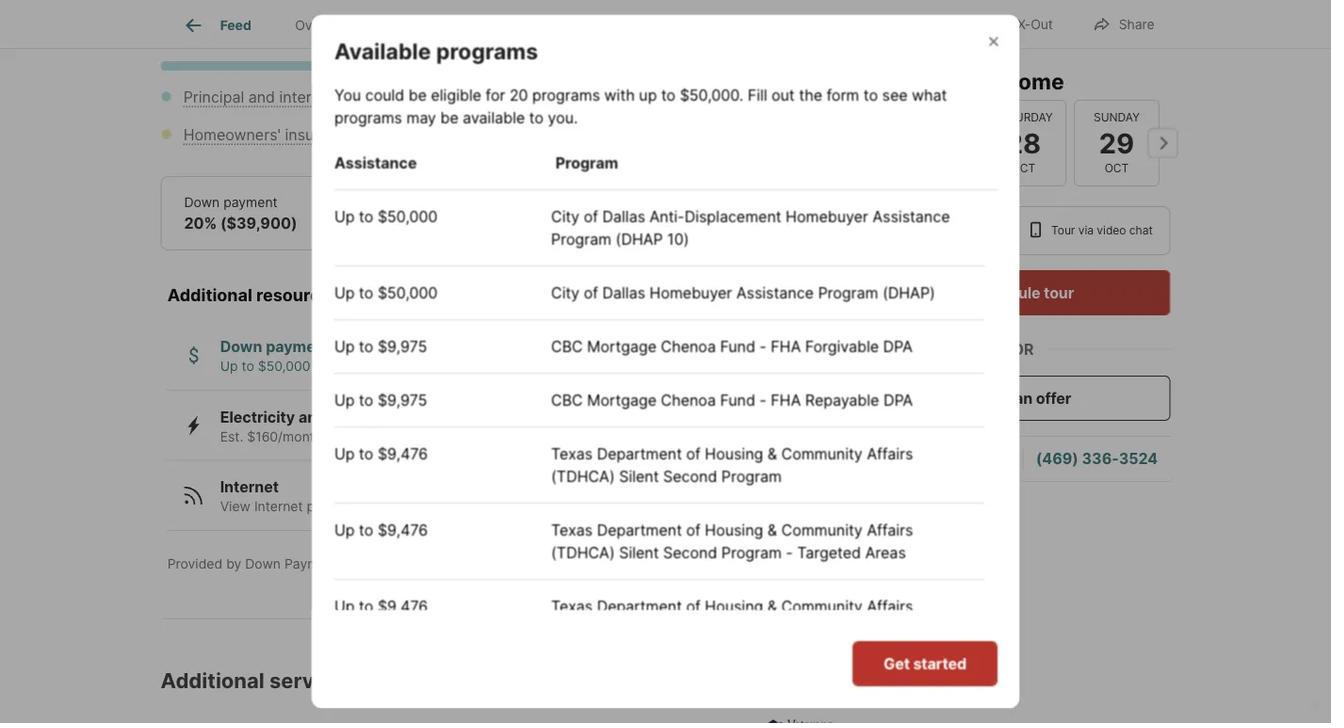 Task type: vqa. For each thing, say whether or not it's contained in the screenshot.


Task type: locate. For each thing, give the bounding box(es) containing it.
to right 'up'
[[661, 85, 675, 104]]

(tdhca) inside texas department of housing & community affairs (tdhca) silent second program
[[551, 467, 615, 485]]

affairs for texas department of housing & community affairs (tdhca) soft second program - targeted areas
[[867, 673, 913, 691]]

affairs
[[867, 444, 913, 463], [867, 520, 913, 539], [867, 597, 913, 615], [867, 673, 913, 691]]

fund down cbc mortgage chenoa fund - fha forgivable dpa
[[720, 390, 755, 409]]

up to $50,000 for city of dallas homebuyer assistance program (dhap)
[[334, 283, 437, 301]]

homebuyer down the 10)
[[649, 283, 732, 301]]

up up electricity at the left bottom
[[220, 359, 238, 375]]

(tdhca) inside texas department of housing & community affairs (tdhca) soft second program - targeted areas
[[551, 696, 615, 714]]

details
[[455, 17, 497, 33], [569, 195, 610, 211]]

0 vertical spatial $9,476
[[377, 444, 428, 463]]

2 fha from the top
[[771, 390, 801, 409]]

1 horizontal spatial 20
[[509, 85, 528, 104]]

1 community from the top
[[781, 444, 862, 463]]

$50,000
[[680, 85, 739, 104], [377, 207, 437, 225], [377, 283, 437, 301], [258, 359, 310, 375]]

1 horizontal spatial solar
[[477, 429, 507, 445]]

silent for texas department of housing & community affairs (tdhca) silent second program - targeted areas
[[619, 543, 659, 561]]

get left pre- at top
[[684, 7, 710, 26]]

(tdhca) for texas department of housing & community affairs (tdhca) soft second program
[[551, 619, 615, 638]]

1 vertical spatial $9,975
[[377, 390, 427, 409]]

1 vertical spatial up to $50,000
[[334, 283, 437, 301]]

community
[[781, 444, 862, 463], [781, 520, 862, 539], [781, 597, 862, 615], [781, 673, 862, 691]]

oct down the 28
[[1011, 162, 1035, 175]]

housing down texas department of housing & community affairs (tdhca) soft second program
[[705, 673, 763, 691]]

2 tour from the left
[[1052, 224, 1075, 237]]

program up texas department of housing & community affairs (tdhca) soft second program - targeted areas
[[711, 619, 771, 638]]

0 vertical spatial payment
[[223, 195, 278, 211]]

eligible
[[431, 85, 481, 104]]

0 horizontal spatial tour
[[915, 224, 940, 237]]

1 horizontal spatial homebuyer
[[785, 207, 868, 225]]

mortgage
[[587, 337, 656, 355], [587, 390, 656, 409]]

1 vertical spatial with
[[397, 429, 424, 445]]

texas inside texas department of housing & community affairs (tdhca) soft second program
[[551, 597, 592, 615]]

community inside texas department of housing & community affairs (tdhca) soft second program
[[781, 597, 862, 615]]

& for texas department of housing & community affairs (tdhca) soft second program
[[767, 597, 777, 615]]

1 fha from the top
[[771, 337, 801, 355]]

(tdhca) inside 'texas department of housing & community affairs (tdhca) silent second program - targeted areas'
[[551, 543, 615, 561]]

& inside texas department of housing & community affairs (tdhca) soft second program
[[767, 597, 777, 615]]

oct inside sunday 29 oct
[[1105, 162, 1129, 175]]

sale & tax history tab
[[518, 3, 670, 48]]

2 housing from the top
[[705, 520, 763, 539]]

0 vertical spatial soft
[[619, 619, 648, 638]]

1 horizontal spatial details
[[569, 195, 610, 211]]

community inside texas department of housing & community affairs (tdhca) soft second program - targeted areas
[[781, 673, 862, 691]]

internet right view
[[254, 500, 303, 516]]

3 affairs from the top
[[867, 597, 913, 615]]

down right by
[[245, 557, 281, 573]]

3524
[[1119, 450, 1158, 468]]

20 right $1,194
[[509, 85, 528, 104]]

3 department from the top
[[597, 597, 682, 615]]

1 dallas from the top
[[602, 207, 645, 225]]

1 vertical spatial payment
[[266, 338, 331, 357]]

1 affairs from the top
[[867, 444, 913, 463]]

second inside 'texas department of housing & community affairs (tdhca) silent second program - targeted areas'
[[663, 543, 717, 561]]

down inside down payment assistance up to $50,000 available from 20 programs
[[220, 338, 262, 357]]

chenoa up "cbc mortgage chenoa fund - fha repayable dpa"
[[661, 337, 716, 355]]

forgivable
[[805, 337, 879, 355]]

1 vertical spatial $9,476
[[377, 520, 428, 539]]

1 $9,476 from the top
[[377, 444, 428, 463]]

up to $50,000
[[334, 207, 437, 225], [334, 283, 437, 301]]

department inside 'texas department of housing & community affairs (tdhca) silent second program - targeted areas'
[[597, 520, 682, 539]]

dallas
[[602, 207, 645, 225], [602, 283, 645, 301]]

mortgage for cbc mortgage chenoa fund - fha forgivable dpa
[[587, 337, 656, 355]]

home up saturday
[[1005, 68, 1064, 94]]

program inside texas department of housing & community affairs (tdhca) soft second program - targeted areas
[[711, 696, 771, 714]]

1 mortgage from the top
[[587, 337, 656, 355]]

additional for additional resources
[[167, 285, 252, 306]]

up to $9,975 for cbc mortgage chenoa fund - fha forgivable dpa
[[334, 337, 427, 355]]

(tdhca) for texas department of housing & community affairs (tdhca) silent second program - targeted areas
[[551, 543, 615, 561]]

dallas for anti-
[[602, 207, 645, 225]]

affairs down ask
[[867, 520, 913, 539]]

(469) 336-3524
[[1036, 450, 1158, 468]]

city inside city of dallas anti-displacement homebuyer assistance program (dhap 10)
[[551, 207, 579, 225]]

property for property taxes
[[533, 88, 595, 107]]

1 vertical spatial for
[[491, 500, 508, 516]]

soft
[[619, 619, 648, 638], [619, 696, 648, 714]]

tour right the see
[[911, 68, 955, 94]]

programs down 'property details'
[[436, 37, 538, 63]]

housing inside 'texas department of housing & community affairs (tdhca) silent second program - targeted areas'
[[705, 520, 763, 539]]

of down 'fixed,'
[[583, 283, 598, 301]]

dallas for homebuyer
[[602, 283, 645, 301]]

homebuyer
[[785, 207, 868, 225], [649, 283, 732, 301]]

programs
[[436, 37, 538, 63], [532, 85, 600, 104], [334, 108, 402, 126], [425, 359, 484, 375]]

details right reset popup button
[[455, 17, 497, 33]]

payment for 20%
[[223, 195, 278, 211]]

homeowners' insurance
[[183, 126, 354, 144]]

community inside texas department of housing & community affairs (tdhca) silent second program
[[781, 444, 862, 463]]

1 horizontal spatial with
[[604, 85, 634, 104]]

program inside texas department of housing & community affairs (tdhca) silent second program
[[721, 467, 781, 485]]

get started
[[883, 655, 966, 673]]

to down from
[[359, 390, 373, 409]]

payment
[[223, 195, 278, 211], [266, 338, 331, 357]]

of down texas department of housing & community affairs (tdhca) soft second program
[[686, 673, 700, 691]]

be inside . fill out the form to see what programs may be available to you.
[[440, 108, 458, 126]]

$9,975
[[377, 337, 427, 355], [377, 390, 427, 409]]

available inside down payment assistance up to $50,000 available from 20 programs
[[314, 359, 369, 375]]

dpa down (dhap)
[[883, 337, 912, 355]]

20
[[509, 85, 528, 104], [405, 359, 421, 375]]

department inside texas department of housing & community affairs (tdhca) soft second program - targeted areas
[[597, 673, 682, 691]]

up to $50,000 for city of dallas anti-displacement homebuyer assistance program (dhap 10)
[[334, 207, 437, 225]]

tour left "in"
[[915, 224, 940, 237]]

0 horizontal spatial this
[[512, 500, 535, 516]]

2 up to $50,000 from the top
[[334, 283, 437, 301]]

property inside tab
[[397, 17, 452, 33]]

4 texas from the top
[[551, 673, 592, 691]]

dallas down (dhap
[[602, 283, 645, 301]]

texas for texas department of housing & community affairs (tdhca) silent second program
[[551, 444, 592, 463]]

4 department from the top
[[597, 673, 682, 691]]

assistance up cbc mortgage chenoa fund - fha forgivable dpa
[[736, 283, 814, 301]]

programs down could at the left top of page
[[334, 108, 402, 126]]

-
[[759, 337, 766, 355], [759, 390, 766, 409], [786, 543, 793, 561], [775, 696, 782, 714]]

wattbuy,
[[408, 557, 464, 573]]

program down texas department of housing & community affairs (tdhca) soft second program
[[711, 696, 771, 714]]

dpa
[[883, 337, 912, 355], [883, 390, 913, 409]]

of inside 'texas department of housing & community affairs (tdhca) silent second program - targeted areas'
[[686, 520, 700, 539]]

$9,975 for cbc mortgage chenoa fund - fha repayable dpa
[[377, 390, 427, 409]]

1 vertical spatial additional
[[161, 669, 265, 694]]

for right "eligible"
[[485, 85, 505, 104]]

soft for texas department of housing & community affairs (tdhca) soft second program
[[619, 619, 648, 638]]

0 vertical spatial dallas
[[602, 207, 645, 225]]

1 vertical spatial chenoa
[[661, 390, 716, 409]]

2 up to $9,476 from the top
[[334, 520, 428, 539]]

and
[[248, 88, 275, 107], [299, 409, 326, 427], [344, 500, 367, 516], [468, 557, 491, 573]]

start
[[975, 389, 1012, 408]]

what
[[912, 85, 947, 104]]

view
[[220, 500, 251, 516]]

down
[[184, 195, 220, 211], [220, 338, 262, 357], [245, 557, 281, 573]]

2 dallas from the top
[[602, 283, 645, 301]]

payment up ($39,900)
[[223, 195, 278, 211]]

1 (tdhca) from the top
[[551, 467, 615, 485]]

2 department from the top
[[597, 520, 682, 539]]

property for property details
[[397, 17, 452, 33]]

0 vertical spatial 20
[[509, 85, 528, 104]]

1 vertical spatial fha
[[771, 390, 801, 409]]

and inside electricity and solar est. $160/month, save                  $160 with rooftop solar
[[299, 409, 326, 427]]

soft inside texas department of housing & community affairs (tdhca) soft second program
[[619, 619, 648, 638]]

and up "$160/month,"
[[299, 409, 326, 427]]

$9,476 down providers
[[377, 520, 428, 539]]

texas inside texas department of housing & community affairs (tdhca) silent second program
[[551, 444, 592, 463]]

2 mortgage from the top
[[587, 390, 656, 409]]

second for texas department of housing & community affairs (tdhca) soft second program
[[653, 619, 707, 638]]

0 horizontal spatial be
[[408, 85, 426, 104]]

($39,900)
[[221, 214, 297, 233]]

texas for texas department of housing & community affairs (tdhca) soft second program - targeted areas
[[551, 673, 592, 691]]

dallas inside city of dallas anti-displacement homebuyer assistance program (dhap 10)
[[602, 207, 645, 225]]

4 (tdhca) from the top
[[551, 696, 615, 714]]

down for up
[[220, 338, 262, 357]]

additional resources
[[167, 285, 340, 306]]

1 cbc from the top
[[551, 337, 583, 355]]

4 housing from the top
[[705, 673, 763, 691]]

fund down city of dallas homebuyer assistance program (dhap)
[[720, 337, 755, 355]]

0 vertical spatial city
[[551, 207, 579, 225]]

$146
[[461, 126, 497, 144]]

oct for 29
[[1105, 162, 1129, 175]]

payment for assistance
[[266, 338, 331, 357]]

& down texas department of housing & community affairs (tdhca) silent second program
[[767, 520, 777, 539]]

available inside 'internet view internet plans and providers available for this home'
[[433, 500, 487, 516]]

(469)
[[1036, 450, 1079, 468]]

of right yr
[[583, 207, 598, 225]]

& down "cbc mortgage chenoa fund - fha repayable dpa"
[[767, 444, 777, 463]]

2 soft from the top
[[619, 696, 648, 714]]

2 up to $9,975 from the top
[[334, 390, 427, 409]]

0 vertical spatial up to $9,975
[[334, 337, 427, 355]]

housing
[[705, 444, 763, 463], [705, 520, 763, 539], [705, 597, 763, 615], [705, 673, 763, 691]]

up up "assistance"
[[334, 283, 354, 301]]

4 community from the top
[[781, 673, 862, 691]]

0 horizontal spatial solar
[[330, 409, 367, 427]]

city left 'fixed,'
[[551, 207, 579, 225]]

- inside texas department of housing & community affairs (tdhca) soft second program - targeted areas
[[775, 696, 782, 714]]

up for texas department of housing & community affairs (tdhca) silent second program - targeted areas
[[334, 520, 354, 539]]

internet view internet plans and providers available for this home
[[220, 479, 573, 516]]

1 vertical spatial down
[[220, 338, 262, 357]]

1 up to $50,000 from the top
[[334, 207, 437, 225]]

1 oct from the left
[[1011, 162, 1035, 175]]

soft inside texas department of housing & community affairs (tdhca) soft second program - targeted areas
[[619, 696, 648, 714]]

1 housing from the top
[[705, 444, 763, 463]]

1 vertical spatial get
[[883, 655, 910, 673]]

share
[[1119, 16, 1155, 33]]

city of dallas anti-displacement homebuyer assistance program (dhap 10)
[[551, 207, 950, 248]]

1 vertical spatial available
[[314, 359, 369, 375]]

with left 'up'
[[604, 85, 634, 104]]

2 cbc from the top
[[551, 390, 583, 409]]

affairs inside 'texas department of housing & community affairs (tdhca) silent second program - targeted areas'
[[867, 520, 913, 539]]

3 housing from the top
[[705, 597, 763, 615]]

0 vertical spatial targeted
[[797, 543, 861, 561]]

2 vertical spatial available
[[433, 500, 487, 516]]

1 vertical spatial dallas
[[602, 283, 645, 301]]

housing inside texas department of housing & community affairs (tdhca) soft second program
[[705, 597, 763, 615]]

and right plans
[[344, 500, 367, 516]]

to up electricity at the left bottom
[[242, 359, 254, 375]]

program inside texas department of housing & community affairs (tdhca) soft second program
[[711, 619, 771, 638]]

housing for texas department of housing & community affairs (tdhca) silent second program
[[705, 444, 763, 463]]

community inside 'texas department of housing & community affairs (tdhca) silent second program - targeted areas'
[[781, 520, 862, 539]]

targeted inside 'texas department of housing & community affairs (tdhca) silent second program - targeted areas'
[[797, 543, 861, 561]]

0 vertical spatial areas
[[865, 543, 906, 561]]

with inside electricity and solar est. $160/month, save                  $160 with rooftop solar
[[397, 429, 424, 445]]

taxes
[[599, 88, 638, 107]]

affairs for texas department of housing & community affairs (tdhca) soft second program
[[867, 597, 913, 615]]

$9,476 down resource,
[[377, 597, 428, 615]]

1 horizontal spatial this
[[960, 68, 1000, 94]]

targeted for texas department of housing & community affairs (tdhca) soft second program - targeted areas
[[787, 696, 850, 714]]

get left started
[[883, 655, 910, 673]]

of inside texas department of housing & community affairs (tdhca) silent second program
[[686, 444, 700, 463]]

available down $1,194
[[462, 108, 525, 126]]

0 vertical spatial available
[[462, 108, 525, 126]]

get inside button
[[684, 7, 710, 26]]

get for get started
[[883, 655, 910, 673]]

$9,975 up from
[[377, 337, 427, 355]]

3 $9,476 from the top
[[377, 597, 428, 615]]

1 horizontal spatial get
[[883, 655, 910, 673]]

2 community from the top
[[781, 520, 862, 539]]

$9,476
[[377, 444, 428, 463], [377, 520, 428, 539], [377, 597, 428, 615]]

28
[[1006, 126, 1041, 159]]

0 vertical spatial fund
[[720, 337, 755, 355]]

0 vertical spatial cbc
[[551, 337, 583, 355]]

0 vertical spatial dpa
[[883, 337, 912, 355]]

2 chenoa from the top
[[661, 390, 716, 409]]

0 vertical spatial down
[[184, 195, 220, 211]]

4 affairs from the top
[[867, 673, 913, 691]]

available right providers
[[433, 500, 487, 516]]

with inside available programs dialog
[[604, 85, 634, 104]]

solar up save
[[330, 409, 367, 427]]

silent inside texas department of housing & community affairs (tdhca) silent second program
[[619, 467, 659, 485]]

tour inside button
[[1044, 284, 1074, 302]]

assistance left 'person'
[[872, 207, 950, 225]]

1 $9,975 from the top
[[377, 337, 427, 355]]

payment
[[285, 557, 339, 573]]

go
[[876, 68, 906, 94]]

down up '20%'
[[184, 195, 220, 211]]

1 vertical spatial mortgage
[[587, 390, 656, 409]]

chenoa for forgivable
[[661, 337, 716, 355]]

1 vertical spatial targeted
[[787, 696, 850, 714]]

affairs inside texas department of housing & community affairs (tdhca) soft second program
[[867, 597, 913, 615]]

affairs inside texas department of housing & community affairs (tdhca) soft second program - targeted areas
[[867, 673, 913, 691]]

of inside texas department of housing & community affairs (tdhca) soft second program - targeted areas
[[686, 673, 700, 691]]

program
[[555, 153, 618, 171], [551, 229, 611, 248], [818, 283, 878, 301], [721, 467, 781, 485], [721, 543, 781, 561], [711, 619, 771, 638], [711, 696, 771, 714]]

& inside texas department of housing & community affairs (tdhca) silent second program
[[767, 444, 777, 463]]

& inside texas department of housing & community affairs (tdhca) soft second program - targeted areas
[[767, 673, 777, 691]]

of inside city of dallas anti-displacement homebuyer assistance program (dhap 10)
[[583, 207, 598, 225]]

of down "cbc mortgage chenoa fund - fha repayable dpa"
[[686, 444, 700, 463]]

1 vertical spatial homebuyer
[[649, 283, 732, 301]]

of down texas department of housing & community affairs (tdhca) silent second program
[[686, 520, 700, 539]]

program up texas department of housing & community affairs (tdhca) soft second program
[[721, 543, 781, 561]]

1 vertical spatial up to $9,476
[[334, 520, 428, 539]]

1 vertical spatial soft
[[619, 696, 648, 714]]

1 vertical spatial fund
[[720, 390, 755, 409]]

1 vertical spatial up to $9,975
[[334, 390, 427, 409]]

0 vertical spatial additional
[[167, 285, 252, 306]]

0 horizontal spatial homebuyer
[[649, 283, 732, 301]]

payment inside down payment assistance up to $50,000 available from 20 programs
[[266, 338, 331, 357]]

20 inside available programs dialog
[[509, 85, 528, 104]]

up to $9,476 for texas department of housing & community affairs (tdhca) soft second program
[[334, 597, 428, 615]]

services
[[269, 669, 356, 694]]

fha for forgivable
[[771, 337, 801, 355]]

0 vertical spatial details
[[455, 17, 497, 33]]

a
[[927, 450, 935, 468]]

out
[[1031, 16, 1053, 33]]

(tdhca) inside texas department of housing & community affairs (tdhca) soft second program
[[551, 619, 615, 638]]

3 texas from the top
[[551, 597, 592, 615]]

to down provided by down payment resource, wattbuy, and allconnect
[[359, 597, 373, 615]]

&
[[571, 17, 579, 33], [767, 444, 777, 463], [767, 520, 777, 539], [767, 597, 777, 615], [767, 673, 777, 691]]

oct down 29
[[1105, 162, 1129, 175]]

in
[[943, 224, 953, 237]]

payment inside down payment 20% ($39,900)
[[223, 195, 278, 211]]

home up allconnect
[[538, 500, 573, 516]]

programs right from
[[425, 359, 484, 375]]

3 up to $9,476 from the top
[[334, 597, 428, 615]]

second for texas department of housing & community affairs (tdhca) silent second program - targeted areas
[[663, 543, 717, 561]]

0 vertical spatial assistance
[[334, 153, 416, 171]]

with for up
[[604, 85, 634, 104]]

assistance
[[334, 338, 414, 357]]

and inside 'internet view internet plans and providers available for this home'
[[344, 500, 367, 516]]

2 silent from the top
[[619, 543, 659, 561]]

chat
[[1130, 224, 1153, 237]]

x-
[[1018, 16, 1031, 33]]

& for texas department of housing & community affairs (tdhca) soft second program - targeted areas
[[767, 673, 777, 691]]

2 (tdhca) from the top
[[551, 543, 615, 561]]

up to $9,476
[[334, 444, 428, 463], [334, 520, 428, 539], [334, 597, 428, 615]]

be down "eligible"
[[440, 108, 458, 126]]

1 silent from the top
[[619, 467, 659, 485]]

0 horizontal spatial details
[[455, 17, 497, 33]]

2 city from the top
[[551, 283, 579, 301]]

home
[[1005, 68, 1064, 94], [538, 500, 573, 516]]

3 community from the top
[[781, 597, 862, 615]]

programs inside available programs element
[[436, 37, 538, 63]]

housing inside texas department of housing & community affairs (tdhca) silent second program
[[705, 444, 763, 463]]

provided
[[167, 557, 223, 573]]

0 vertical spatial for
[[485, 85, 505, 104]]

targeted inside texas department of housing & community affairs (tdhca) soft second program - targeted areas
[[787, 696, 850, 714]]

providers
[[371, 500, 429, 516]]

1 department from the top
[[597, 444, 682, 463]]

None button
[[887, 99, 973, 188], [980, 100, 1066, 187], [1074, 100, 1159, 187], [887, 99, 973, 188], [980, 100, 1066, 187], [1074, 100, 1159, 187]]

affairs left a
[[867, 444, 913, 463]]

1 vertical spatial silent
[[619, 543, 659, 561]]

0 vertical spatial mortgage
[[587, 337, 656, 355]]

2 $9,476 from the top
[[377, 520, 428, 539]]

areas inside 'texas department of housing & community affairs (tdhca) silent second program - targeted areas'
[[865, 543, 906, 561]]

of inside texas department of housing & community affairs (tdhca) soft second program
[[686, 597, 700, 615]]

second inside texas department of housing & community affairs (tdhca) soft second program
[[653, 619, 707, 638]]

could
[[365, 85, 404, 104]]

1 vertical spatial details
[[569, 195, 610, 211]]

1 horizontal spatial home
[[1005, 68, 1064, 94]]

programs inside . fill out the form to see what programs may be available to you.
[[334, 108, 402, 126]]

overview tab
[[273, 3, 376, 48]]

this up allconnect
[[512, 500, 535, 516]]

down down additional resources
[[220, 338, 262, 357]]

be up may
[[408, 85, 426, 104]]

housing down "cbc mortgage chenoa fund - fha repayable dpa"
[[705, 444, 763, 463]]

to up provided by down payment resource, wattbuy, and allconnect
[[359, 520, 373, 539]]

1 vertical spatial assistance
[[872, 207, 950, 225]]

tour right schedule
[[1044, 284, 1074, 302]]

texas inside texas department of housing & community affairs (tdhca) soft second program - targeted areas
[[551, 673, 592, 691]]

0 horizontal spatial tour
[[911, 68, 955, 94]]

1 vertical spatial city
[[551, 283, 579, 301]]

second inside texas department of housing & community affairs (tdhca) silent second program
[[663, 467, 717, 485]]

tour
[[911, 68, 955, 94], [1044, 284, 1074, 302]]

with
[[604, 85, 634, 104], [397, 429, 424, 445]]

to left the see
[[863, 85, 878, 104]]

& for texas department of housing & community affairs (tdhca) silent second program - targeted areas
[[767, 520, 777, 539]]

history
[[606, 17, 649, 33]]

$9,975 down from
[[377, 390, 427, 409]]

texas inside 'texas department of housing & community affairs (tdhca) silent second program - targeted areas'
[[551, 520, 592, 539]]

of
[[583, 207, 598, 225], [583, 283, 598, 301], [686, 444, 700, 463], [686, 520, 700, 539], [686, 597, 700, 615], [686, 673, 700, 691]]

dpa for cbc mortgage chenoa fund - fha repayable dpa
[[883, 390, 913, 409]]

2 horizontal spatial assistance
[[872, 207, 950, 225]]

up down 'resources'
[[334, 337, 354, 355]]

department for texas department of housing & community affairs (tdhca) silent second program
[[597, 444, 682, 463]]

texas department of housing & community affairs (tdhca) soft second program
[[551, 597, 913, 638]]

1 vertical spatial tour
[[1044, 284, 1074, 302]]

2 fund from the top
[[720, 390, 755, 409]]

tab list
[[161, 0, 778, 48]]

$9,476 for texas department of housing & community affairs (tdhca) silent second program
[[377, 444, 428, 463]]

additional for additional services
[[161, 669, 265, 694]]

1 vertical spatial this
[[512, 500, 535, 516]]

assistance inside city of dallas anti-displacement homebuyer assistance program (dhap 10)
[[872, 207, 950, 225]]

oct inside saturday 28 oct
[[1011, 162, 1035, 175]]

(tdhca) for texas department of housing & community affairs (tdhca) soft second program - targeted areas
[[551, 696, 615, 714]]

$9,476 for texas department of housing & community affairs (tdhca) soft second program
[[377, 597, 428, 615]]

additional
[[167, 285, 252, 306], [161, 669, 265, 694]]

housing inside texas department of housing & community affairs (tdhca) soft second program - targeted areas
[[705, 673, 763, 691]]

affairs inside texas department of housing & community affairs (tdhca) silent second program
[[867, 444, 913, 463]]

2 texas from the top
[[551, 520, 592, 539]]

reset button
[[410, 1, 454, 35]]

payment down 'resources'
[[266, 338, 331, 357]]

(dhap
[[615, 229, 663, 248]]

available
[[462, 108, 525, 126], [314, 359, 369, 375], [433, 500, 487, 516]]

housing for texas department of housing & community affairs (tdhca) soft second program - targeted areas
[[705, 673, 763, 691]]

2 vertical spatial $9,476
[[377, 597, 428, 615]]

city for city of dallas anti-displacement homebuyer assistance program (dhap 10)
[[551, 207, 579, 225]]

1 fund from the top
[[720, 337, 755, 355]]

3 (tdhca) from the top
[[551, 619, 615, 638]]

1 horizontal spatial property
[[533, 88, 595, 107]]

city for city of dallas homebuyer assistance program (dhap)
[[551, 283, 579, 301]]

1 horizontal spatial be
[[440, 108, 458, 126]]

list box
[[876, 206, 1171, 255]]

up down provided by down payment resource, wattbuy, and allconnect
[[334, 597, 354, 615]]

up to $9,975 up from
[[334, 337, 427, 355]]

affairs up get started
[[867, 597, 913, 615]]

areas inside texas department of housing & community affairs (tdhca) soft second program - targeted areas
[[855, 696, 895, 714]]

2 $9,975 from the top
[[377, 390, 427, 409]]

schools tab
[[670, 3, 763, 48]]

available down "assistance"
[[314, 359, 369, 375]]

program down loan
[[551, 229, 611, 248]]

1 city from the top
[[551, 207, 579, 225]]

up left $160
[[334, 444, 354, 463]]

0 horizontal spatial property
[[397, 17, 452, 33]]

affairs down get started
[[867, 673, 913, 691]]

2 vertical spatial up to $9,476
[[334, 597, 428, 615]]

get pre-approved
[[684, 7, 814, 26]]

fund
[[720, 337, 755, 355], [720, 390, 755, 409]]

1 chenoa from the top
[[661, 337, 716, 355]]

1 vertical spatial home
[[538, 500, 573, 516]]

texas department of housing & community affairs (tdhca) silent second program - targeted areas
[[551, 520, 913, 561]]

details inside loan details 30-yr fixed, 8.21%
[[569, 195, 610, 211]]

electricity
[[220, 409, 295, 427]]

1 vertical spatial be
[[440, 108, 458, 126]]

tour in person option
[[876, 206, 1013, 255]]

1 tour from the left
[[915, 224, 940, 237]]

& left tax
[[571, 17, 579, 33]]

1 vertical spatial property
[[533, 88, 595, 107]]

department inside texas department of housing & community affairs (tdhca) soft second program
[[597, 597, 682, 615]]

20 right from
[[405, 359, 421, 375]]

housing down texas department of housing & community affairs (tdhca) silent second program
[[705, 520, 763, 539]]

2 affairs from the top
[[867, 520, 913, 539]]

up down plans
[[334, 520, 354, 539]]

0 vertical spatial up to $9,476
[[334, 444, 428, 463]]

sale & tax history
[[540, 17, 649, 33]]

up to $9,975 down from
[[334, 390, 427, 409]]

1 horizontal spatial assistance
[[736, 283, 814, 301]]

0 horizontal spatial home
[[538, 500, 573, 516]]

fixed,
[[580, 214, 621, 233]]

up to $9,476 down providers
[[334, 520, 428, 539]]

property taxes link
[[533, 88, 638, 107]]

solar right rooftop
[[477, 429, 507, 445]]

1 horizontal spatial oct
[[1105, 162, 1129, 175]]

tab list containing feed
[[161, 0, 778, 48]]

department inside texas department of housing & community affairs (tdhca) silent second program
[[597, 444, 682, 463]]

details inside tab
[[455, 17, 497, 33]]

0 vertical spatial home
[[1005, 68, 1064, 94]]

get inside "button"
[[883, 655, 910, 673]]

this
[[960, 68, 1000, 94], [512, 500, 535, 516]]

program up 'texas department of housing & community affairs (tdhca) silent second program - targeted areas'
[[721, 467, 781, 485]]

0 horizontal spatial with
[[397, 429, 424, 445]]

start an offer
[[975, 389, 1072, 408]]

0 horizontal spatial oct
[[1011, 162, 1035, 175]]

0 vertical spatial silent
[[619, 467, 659, 485]]

0 horizontal spatial assistance
[[334, 153, 416, 171]]

solar
[[330, 409, 367, 427], [477, 429, 507, 445]]

0 vertical spatial $9,975
[[377, 337, 427, 355]]

month
[[295, 2, 373, 31]]

silent inside 'texas department of housing & community affairs (tdhca) silent second program - targeted areas'
[[619, 543, 659, 561]]

1 vertical spatial areas
[[855, 696, 895, 714]]

up to $9,476 for texas department of housing & community affairs (tdhca) silent second program - targeted areas
[[334, 520, 428, 539]]

1 soft from the top
[[619, 619, 648, 638]]

0 vertical spatial fha
[[771, 337, 801, 355]]

second inside texas department of housing & community affairs (tdhca) soft second program - targeted areas
[[653, 696, 707, 714]]

1 horizontal spatial tour
[[1052, 224, 1075, 237]]

0 vertical spatial up to $50,000
[[334, 207, 437, 225]]

for up allconnect
[[491, 500, 508, 516]]

up left the home
[[334, 207, 354, 225]]

chenoa down cbc mortgage chenoa fund - fha forgivable dpa
[[661, 390, 716, 409]]

0 vertical spatial homebuyer
[[785, 207, 868, 225]]

available programs element
[[334, 14, 560, 64]]

1 horizontal spatial tour
[[1044, 284, 1074, 302]]

homebuyer right displacement
[[785, 207, 868, 225]]

internet up view
[[220, 479, 279, 497]]

ask a question
[[895, 450, 1004, 468]]

0 vertical spatial tour
[[911, 68, 955, 94]]

assistance up the home
[[334, 153, 416, 171]]

affairs for texas department of housing & community affairs (tdhca) silent second program
[[867, 444, 913, 463]]

down inside down payment 20% ($39,900)
[[184, 195, 220, 211]]

details up 'fixed,'
[[569, 195, 610, 211]]

fha left repayable
[[771, 390, 801, 409]]

& inside 'texas department of housing & community affairs (tdhca) silent second program - targeted areas'
[[767, 520, 777, 539]]

plans
[[307, 500, 340, 516]]

0 vertical spatial chenoa
[[661, 337, 716, 355]]

2 oct from the left
[[1105, 162, 1129, 175]]

1 vertical spatial dpa
[[883, 390, 913, 409]]

for inside available programs dialog
[[485, 85, 505, 104]]

details for loan details 30-yr fixed, 8.21%
[[569, 195, 610, 211]]

0 horizontal spatial 20
[[405, 359, 421, 375]]

1 up to $9,476 from the top
[[334, 444, 428, 463]]

1 texas from the top
[[551, 444, 592, 463]]

1 vertical spatial cbc
[[551, 390, 583, 409]]

- inside 'texas department of housing & community affairs (tdhca) silent second program - targeted areas'
[[786, 543, 793, 561]]

dpa right repayable
[[883, 390, 913, 409]]

list box containing tour in person
[[876, 206, 1171, 255]]

0 vertical spatial get
[[684, 7, 710, 26]]

city down yr
[[551, 283, 579, 301]]

housing down 'texas department of housing & community affairs (tdhca) silent second program - targeted areas'
[[705, 597, 763, 615]]

areas for texas department of housing & community affairs (tdhca) silent second program - targeted areas
[[865, 543, 906, 561]]

1 up to $9,975 from the top
[[334, 337, 427, 355]]

resources
[[256, 285, 340, 306]]

to up 'internet view internet plans and providers available for this home' at the left of page
[[359, 444, 373, 463]]

this inside 'internet view internet plans and providers available for this home'
[[512, 500, 535, 516]]

with for rooftop
[[397, 429, 424, 445]]

up for city of dallas homebuyer assistance program (dhap)
[[334, 283, 354, 301]]



Task type: describe. For each thing, give the bounding box(es) containing it.
out
[[771, 85, 795, 104]]

per
[[249, 2, 289, 31]]

up to $9,975 for cbc mortgage chenoa fund - fha repayable dpa
[[334, 390, 427, 409]]

loan details 30-yr fixed, 8.21%
[[535, 195, 669, 233]]

get for get pre-approved
[[684, 7, 710, 26]]

available inside . fill out the form to see what programs may be available to you.
[[462, 108, 525, 126]]

next image
[[1148, 128, 1178, 158]]

get started button
[[852, 641, 997, 687]]

8.21%
[[625, 214, 669, 233]]

tour via video chat
[[1052, 224, 1153, 237]]

down payment 20% ($39,900)
[[184, 195, 297, 233]]

0 vertical spatial internet
[[220, 479, 279, 497]]

$1,194
[[452, 88, 497, 107]]

chenoa for repayable
[[661, 390, 716, 409]]

x-out button
[[975, 4, 1069, 43]]

ask
[[895, 450, 923, 468]]

fund for forgivable
[[720, 337, 755, 355]]

community for texas department of housing & community affairs (tdhca) soft second program
[[781, 597, 862, 615]]

of for texas department of housing & community affairs (tdhca) silent second program - targeted areas
[[686, 520, 700, 539]]

get pre-approved button
[[651, 0, 847, 39]]

& inside tab
[[571, 17, 579, 33]]

tour for schedule
[[1044, 284, 1074, 302]]

$9,476 for texas department of housing & community affairs (tdhca) silent second program - targeted areas
[[377, 520, 428, 539]]

tour for tour via video chat
[[1052, 224, 1075, 237]]

displacement
[[684, 207, 781, 225]]

$160
[[363, 429, 394, 445]]

$1,648
[[161, 2, 243, 31]]

up for texas department of housing & community affairs (tdhca) soft second program
[[334, 597, 354, 615]]

yr
[[562, 214, 577, 233]]

homeowners'
[[183, 126, 281, 144]]

schools
[[692, 17, 742, 33]]

fha for repayable
[[771, 390, 801, 409]]

to up from
[[359, 337, 373, 355]]

up for city of dallas anti-displacement homebuyer assistance program (dhap 10)
[[334, 207, 354, 225]]

price
[[413, 195, 444, 211]]

available for internet
[[433, 500, 487, 516]]

$50,000 inside down payment assistance up to $50,000 available from 20 programs
[[258, 359, 310, 375]]

property taxes
[[533, 88, 638, 107]]

(469) 336-3524 link
[[1036, 450, 1158, 468]]

second for texas department of housing & community affairs (tdhca) silent second program
[[663, 467, 717, 485]]

.
[[739, 85, 743, 104]]

30-
[[535, 214, 562, 233]]

program up 'forgivable'
[[818, 283, 878, 301]]

available
[[334, 37, 431, 63]]

2 vertical spatial down
[[245, 557, 281, 573]]

est.
[[220, 429, 243, 445]]

cbc for cbc mortgage chenoa fund - fha forgivable dpa
[[551, 337, 583, 355]]

person
[[956, 224, 995, 237]]

additional services
[[161, 669, 356, 694]]

property details
[[397, 17, 497, 33]]

allconnect
[[495, 557, 563, 573]]

up inside down payment assistance up to $50,000 available from 20 programs
[[220, 359, 238, 375]]

home inside 'internet view internet plans and providers available for this home'
[[538, 500, 573, 516]]

$1,648 per month
[[161, 2, 373, 31]]

programs up you.
[[532, 85, 600, 104]]

oct for 28
[[1011, 162, 1035, 175]]

principal and interest
[[183, 88, 333, 107]]

ask a question link
[[895, 450, 1004, 468]]

1 vertical spatial internet
[[254, 500, 303, 516]]

schedule
[[972, 284, 1041, 302]]

program inside city of dallas anti-displacement homebuyer assistance program (dhap 10)
[[551, 229, 611, 248]]

0 vertical spatial solar
[[330, 409, 367, 427]]

(dhap)
[[882, 283, 935, 301]]

20 inside down payment assistance up to $50,000 available from 20 programs
[[405, 359, 421, 375]]

down payment assistance up to $50,000 available from 20 programs
[[220, 338, 484, 375]]

community for texas department of housing & community affairs (tdhca) soft second program - targeted areas
[[781, 673, 862, 691]]

interest
[[279, 88, 333, 107]]

you could be eligible for 20 programs with up to $50,000
[[334, 85, 739, 104]]

resource,
[[343, 557, 405, 573]]

see
[[882, 85, 907, 104]]

x-out
[[1018, 16, 1053, 33]]

offer
[[1036, 389, 1072, 408]]

sale
[[540, 17, 567, 33]]

up to $9,476 for texas department of housing & community affairs (tdhca) silent second program
[[334, 444, 428, 463]]

principal and interest link
[[183, 88, 333, 107]]

schedule tour button
[[876, 270, 1171, 316]]

fill
[[747, 85, 767, 104]]

$199,500
[[373, 214, 444, 233]]

0 vertical spatial be
[[408, 85, 426, 104]]

available for down payment assistance
[[314, 359, 369, 375]]

mortgage for cbc mortgage chenoa fund - fha repayable dpa
[[587, 390, 656, 409]]

up for cbc mortgage chenoa fund - fha forgivable dpa
[[334, 337, 354, 355]]

$307
[[810, 88, 847, 107]]

texas for texas department of housing & community affairs (tdhca) soft second program
[[551, 597, 592, 615]]

$9,975 for cbc mortgage chenoa fund - fha forgivable dpa
[[377, 337, 427, 355]]

cbc for cbc mortgage chenoa fund - fha repayable dpa
[[551, 390, 583, 409]]

(tdhca) for texas department of housing & community affairs (tdhca) silent second program
[[551, 467, 615, 485]]

video
[[1097, 224, 1126, 237]]

10)
[[667, 229, 689, 248]]

areas for texas department of housing & community affairs (tdhca) soft second program - targeted areas
[[855, 696, 895, 714]]

second for texas department of housing & community affairs (tdhca) soft second program - targeted areas
[[653, 696, 707, 714]]

sunday
[[1093, 110, 1140, 124]]

homeowners' insurance link
[[183, 126, 354, 144]]

silent for texas department of housing & community affairs (tdhca) silent second program
[[619, 467, 659, 485]]

to down you could be eligible for 20 programs with up to $50,000
[[529, 108, 543, 126]]

housing for texas department of housing & community affairs (tdhca) soft second program
[[705, 597, 763, 615]]

or
[[1012, 340, 1034, 359]]

department for texas department of housing & community affairs (tdhca) silent second program - targeted areas
[[597, 520, 682, 539]]

$160/month,
[[247, 429, 326, 445]]

texas department of housing & community affairs (tdhca) soft second program - targeted areas
[[551, 673, 913, 714]]

& for texas department of housing & community affairs (tdhca) silent second program
[[767, 444, 777, 463]]

. fill out the form to see what programs may be available to you.
[[334, 85, 947, 126]]

provided by down payment resource, wattbuy, and allconnect
[[167, 557, 563, 573]]

targeted for texas department of housing & community affairs (tdhca) silent second program - targeted areas
[[797, 543, 861, 561]]

sunday 29 oct
[[1093, 110, 1140, 175]]

tax
[[583, 17, 602, 33]]

program down you.
[[555, 153, 618, 171]]

community for texas department of housing & community affairs (tdhca) silent second program - targeted areas
[[781, 520, 862, 539]]

feed
[[220, 17, 251, 33]]

favorite
[[902, 16, 952, 33]]

by
[[226, 557, 242, 573]]

to inside down payment assistance up to $50,000 available from 20 programs
[[242, 359, 254, 375]]

saturday 28 oct
[[994, 110, 1053, 175]]

of for texas department of housing & community affairs (tdhca) soft second program - targeted areas
[[686, 673, 700, 691]]

cbc mortgage chenoa fund - fha forgivable dpa
[[551, 337, 912, 355]]

up
[[639, 85, 657, 104]]

feed link
[[182, 14, 251, 37]]

29
[[1099, 126, 1134, 159]]

texas for texas department of housing & community affairs (tdhca) silent second program - targeted areas
[[551, 520, 592, 539]]

property details tab
[[376, 3, 518, 48]]

of for texas department of housing & community affairs (tdhca) silent second program
[[686, 444, 700, 463]]

overview
[[295, 17, 354, 33]]

community for texas department of housing & community affairs (tdhca) silent second program
[[781, 444, 862, 463]]

soft for texas department of housing & community affairs (tdhca) soft second program - targeted areas
[[619, 696, 648, 714]]

0 vertical spatial this
[[960, 68, 1000, 94]]

1 vertical spatial solar
[[477, 429, 507, 445]]

department for texas department of housing & community affairs (tdhca) soft second program - targeted areas
[[597, 673, 682, 691]]

question
[[939, 450, 1004, 468]]

home
[[373, 195, 409, 211]]

saturday
[[994, 110, 1053, 124]]

and right wattbuy,
[[468, 557, 491, 573]]

rooftop
[[428, 429, 473, 445]]

insurance
[[285, 126, 354, 144]]

affairs for texas department of housing & community affairs (tdhca) silent second program - targeted areas
[[867, 520, 913, 539]]

programs inside down payment assistance up to $50,000 available from 20 programs
[[425, 359, 484, 375]]

up for cbc mortgage chenoa fund - fha repayable dpa
[[334, 390, 354, 409]]

housing for texas department of housing & community affairs (tdhca) silent second program - targeted areas
[[705, 520, 763, 539]]

available programs dialog
[[311, 14, 1020, 724]]

details for property details
[[455, 17, 497, 33]]

fund for repayable
[[720, 390, 755, 409]]

available programs
[[334, 37, 538, 63]]

tour via video chat option
[[1013, 206, 1171, 255]]

for inside 'internet view internet plans and providers available for this home'
[[491, 500, 508, 516]]

from
[[372, 359, 401, 375]]

and up homeowners' insurance link
[[248, 88, 275, 107]]

down for ($39,900)
[[184, 195, 220, 211]]

up for texas department of housing & community affairs (tdhca) silent second program
[[334, 444, 354, 463]]

texas department of housing & community affairs (tdhca) silent second program
[[551, 444, 913, 485]]

dpa for cbc mortgage chenoa fund - fha forgivable dpa
[[883, 337, 912, 355]]

cbc mortgage chenoa fund - fha repayable dpa
[[551, 390, 913, 409]]

of for texas department of housing & community affairs (tdhca) soft second program
[[686, 597, 700, 615]]

may
[[406, 108, 436, 126]]

you
[[334, 85, 361, 104]]

go tour this home
[[876, 68, 1064, 94]]

to up "assistance"
[[359, 283, 373, 301]]

tour for go
[[911, 68, 955, 94]]

homebuyer inside city of dallas anti-displacement homebuyer assistance program (dhap 10)
[[785, 207, 868, 225]]

department for texas department of housing & community affairs (tdhca) soft second program
[[597, 597, 682, 615]]

electricity and solar est. $160/month, save                  $160 with rooftop solar
[[220, 409, 507, 445]]

2 vertical spatial assistance
[[736, 283, 814, 301]]

reset
[[411, 8, 453, 27]]

program inside 'texas department of housing & community affairs (tdhca) silent second program - targeted areas'
[[721, 543, 781, 561]]

to left price
[[359, 207, 373, 225]]

tour for tour in person
[[915, 224, 940, 237]]



